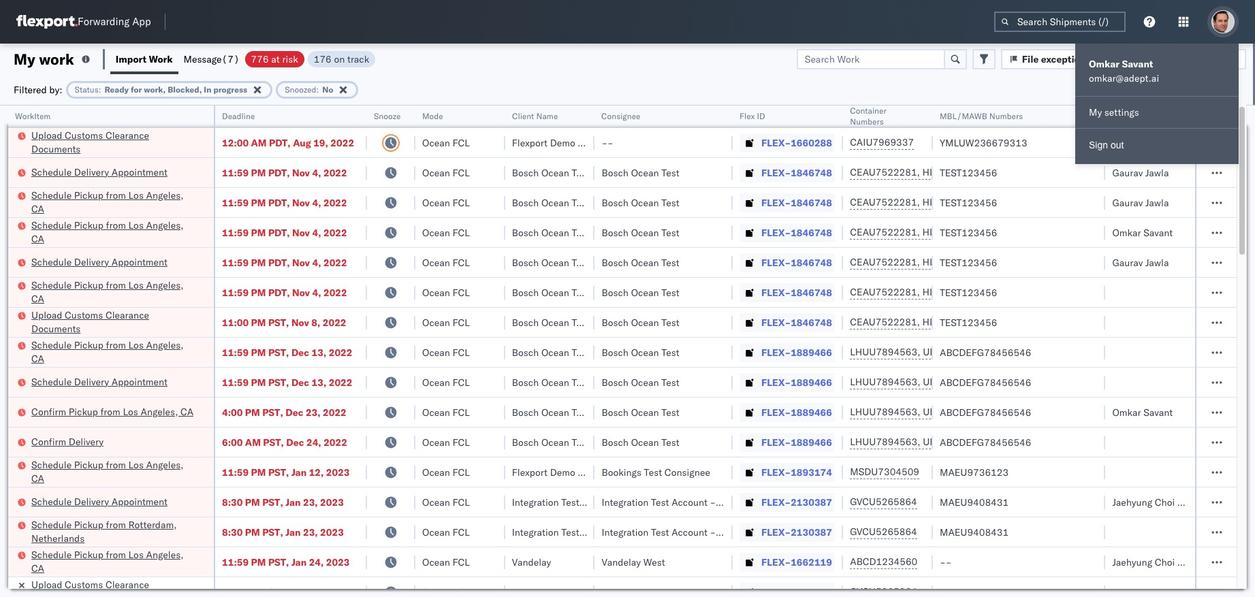 Task type: describe. For each thing, give the bounding box(es) containing it.
upload customs clearance documents button for 12:00 am pdt, aug 19, 2022
[[31, 128, 196, 157]]

upload customs clearance documents link for 12:00 am pdt, aug 19, 2022
[[31, 128, 196, 156]]

2 lhuu7894563, uetu5238478 from the top
[[850, 376, 989, 388]]

1 11:59 from the top
[[222, 166, 249, 179]]

delivery for second schedule delivery appointment button from the bottom of the page
[[74, 376, 109, 388]]

angeles, inside "button"
[[141, 406, 178, 418]]

hlxu6269489, for upload customs clearance documents button associated with 11:00 pm pst, nov 8, 2022
[[922, 316, 992, 328]]

Search Work text field
[[797, 49, 945, 69]]

4 flex-1846748 from the top
[[761, 256, 832, 269]]

on
[[334, 53, 345, 65]]

workitem button
[[8, 108, 200, 122]]

3 test123456 from the top
[[940, 226, 997, 239]]

resize handle column header for consignee
[[716, 106, 733, 597]]

3 schedule from the top
[[31, 219, 72, 231]]

schedule delivery appointment for 1st schedule delivery appointment link from the bottom
[[31, 495, 167, 508]]

omkar for ceau7522281, hlxu6269489, hlxu8034992
[[1112, 226, 1141, 239]]

message
[[184, 53, 222, 65]]

resize handle column header for client name
[[578, 106, 595, 597]]

mbl/mawb
[[940, 111, 987, 121]]

in
[[204, 84, 211, 94]]

5 schedule pickup from los angeles, ca button from the top
[[31, 458, 196, 487]]

omkar for lhuu7894563, uetu5238478
[[1112, 406, 1141, 418]]

14 fcl from the top
[[453, 526, 470, 538]]

6 1846748 from the top
[[791, 316, 832, 329]]

1 1889466 from the top
[[791, 346, 832, 359]]

2 test123456 from the top
[[940, 196, 997, 209]]

savant for lhuu7894563, uetu5238478
[[1143, 406, 1173, 418]]

4 schedule delivery appointment link from the top
[[31, 495, 167, 508]]

demo for bookings
[[550, 466, 575, 478]]

4 flex-1889466 from the top
[[761, 436, 832, 448]]

sign out
[[1089, 140, 1124, 150]]

operator
[[1112, 111, 1145, 121]]

1 appointment from the top
[[112, 166, 167, 178]]

1 hlxu8034992 from the top
[[995, 166, 1061, 178]]

track
[[347, 53, 369, 65]]

at
[[271, 53, 280, 65]]

flex-1893174
[[761, 466, 832, 478]]

5 schedule pickup from los angeles, ca from the top
[[31, 459, 184, 485]]

pickup for schedule pickup from rotterdam, netherlands button
[[74, 519, 103, 531]]

: for status
[[99, 84, 101, 94]]

1660288
[[791, 137, 832, 149]]

west
[[643, 556, 665, 568]]

deadline
[[222, 111, 255, 121]]

action
[[1207, 53, 1237, 65]]

maeu9736123
[[940, 466, 1009, 478]]

dec up 6:00 am pst, dec 24, 2022
[[285, 406, 303, 418]]

11:00
[[222, 316, 249, 329]]

file
[[1022, 53, 1039, 65]]

9 ocean fcl from the top
[[422, 376, 470, 388]]

confirm for confirm pickup from los angeles, ca
[[31, 406, 66, 418]]

776
[[251, 53, 269, 65]]

am for pdt,
[[251, 137, 267, 149]]

forwarding app
[[78, 15, 151, 28]]

batch action button
[[1157, 49, 1246, 69]]

23, for confirm pickup from los angeles, ca
[[306, 406, 320, 418]]

3 flex-1846748 from the top
[[761, 226, 832, 239]]

schedule pickup from rotterdam, netherlands
[[31, 519, 177, 544]]

flex-1660288
[[761, 137, 832, 149]]

workitem
[[15, 111, 51, 121]]

10 fcl from the top
[[453, 406, 470, 418]]

6 11:59 from the top
[[222, 346, 249, 359]]

176 on track
[[314, 53, 369, 65]]

jaehyung
[[1112, 496, 1152, 508]]

my settings
[[1089, 106, 1139, 118]]

snoozed : no
[[285, 84, 333, 94]]

container numbers
[[850, 106, 886, 127]]

confirm delivery
[[31, 435, 104, 448]]

1662119
[[791, 556, 832, 568]]

3 abcdefg78456546 from the top
[[940, 406, 1031, 418]]

netherlands
[[31, 532, 85, 544]]

3 lhuu7894563, uetu5238478 from the top
[[850, 406, 989, 418]]

1 abcdefg78456546 from the top
[[940, 346, 1031, 359]]

dec up 11:59 pm pst, jan 12, 2023
[[286, 436, 304, 448]]

1 maeu9408431 from the top
[[940, 496, 1009, 508]]

7 schedule from the top
[[31, 376, 72, 388]]

documents for 11:00
[[31, 322, 81, 335]]

hlxu6269489, for second schedule pickup from los angeles, ca button
[[922, 226, 992, 238]]

5 4, from the top
[[312, 286, 321, 299]]

11 ocean fcl from the top
[[422, 436, 470, 448]]

aug
[[293, 137, 311, 149]]

out
[[1111, 140, 1124, 150]]

8,
[[311, 316, 320, 329]]

confirm pickup from los angeles, ca link
[[31, 405, 193, 418]]

app
[[132, 15, 151, 28]]

pst, for fifth schedule pickup from los angeles, ca link from the top of the page
[[268, 466, 289, 478]]

numbers for container numbers
[[850, 116, 884, 127]]

flexport demo consignee for bookings
[[512, 466, 623, 478]]

4 schedule pickup from los angeles, ca link from the top
[[31, 338, 196, 365]]

settings
[[1104, 106, 1139, 118]]

2 13, from the top
[[312, 376, 326, 388]]

8 flex- from the top
[[761, 346, 791, 359]]

import work button
[[110, 44, 178, 74]]

pst, for 4th schedule pickup from los angeles, ca link from the top of the page
[[268, 346, 289, 359]]

776 at risk
[[251, 53, 298, 65]]

1 13, from the top
[[312, 346, 326, 359]]

vandelay west
[[602, 556, 665, 568]]

confirm for confirm delivery
[[31, 435, 66, 448]]

pickup for confirm pickup from los angeles, ca "button"
[[69, 406, 98, 418]]

2 appointment from the top
[[112, 256, 167, 268]]

mbl/mawb numbers
[[940, 111, 1023, 121]]

from inside schedule pickup from rotterdam, netherlands
[[106, 519, 126, 531]]

documents for 12:00
[[31, 143, 81, 155]]

batch
[[1178, 53, 1205, 65]]

4 jawla from the top
[[1145, 256, 1169, 269]]

5 ocean fcl from the top
[[422, 256, 470, 269]]

for
[[131, 84, 142, 94]]

am for pst,
[[245, 436, 261, 448]]

delivery for 3rd schedule delivery appointment button from the bottom
[[74, 256, 109, 268]]

1 schedule from the top
[[31, 166, 72, 178]]

3 schedule delivery appointment link from the top
[[31, 375, 167, 388]]

forwarding app link
[[16, 15, 151, 29]]

sign out button
[[1075, 131, 1239, 159]]

delivery for 1st schedule delivery appointment button from the bottom
[[74, 495, 109, 508]]

3 schedule delivery appointment button from the top
[[31, 375, 167, 390]]

customs for 11:00 pm pst, nov 8, 2022
[[65, 309, 103, 321]]

3 11:59 pm pdt, nov 4, 2022 from the top
[[222, 226, 347, 239]]

3 clearance from the top
[[105, 578, 149, 591]]

8 ocean fcl from the top
[[422, 346, 470, 359]]

4:00 pm pst, dec 23, 2022
[[222, 406, 346, 418]]

flexport for bookings test consignee
[[512, 466, 548, 478]]

flex
[[740, 111, 755, 121]]

flexport demo consignee for -
[[512, 137, 623, 149]]

pickup for third schedule pickup from los angeles, ca button from the top
[[74, 279, 103, 291]]

13 fcl from the top
[[453, 496, 470, 508]]

4 appointment from the top
[[112, 495, 167, 508]]

5 ceau7522281, hlxu6269489, hlxu8034992 from the top
[[850, 286, 1061, 298]]

12,
[[309, 466, 324, 478]]

agen
[[1235, 496, 1255, 508]]

5 1846748 from the top
[[791, 286, 832, 299]]

14 ocean fcl from the top
[[422, 526, 470, 538]]

msdu7304509
[[850, 466, 919, 478]]

1 schedule pickup from los angeles, ca from the top
[[31, 189, 184, 215]]

choi
[[1155, 496, 1175, 508]]

3 ceau7522281, hlxu6269489, hlxu8034992 from the top
[[850, 226, 1061, 238]]

4 schedule delivery appointment button from the top
[[31, 495, 167, 510]]

11:59 pm pst, jan 24, 2023
[[222, 556, 350, 568]]

status
[[75, 84, 99, 94]]

batch action
[[1178, 53, 1237, 65]]

0 vertical spatial --
[[602, 137, 613, 149]]

4 hlxu8034992 from the top
[[995, 256, 1061, 268]]

6:00
[[222, 436, 243, 448]]

4 11:59 from the top
[[222, 256, 249, 269]]

1 uetu5238478 from the top
[[923, 346, 989, 358]]

5 test123456 from the top
[[940, 286, 997, 299]]

snoozed
[[285, 84, 316, 94]]

upload customs clearance documents for 11:00 pm pst, nov 8, 2022
[[31, 309, 149, 335]]

12 fcl from the top
[[453, 466, 470, 478]]

import
[[116, 53, 147, 65]]

mode button
[[415, 108, 491, 122]]

hlxu6269489, for third schedule pickup from los angeles, ca button from the top
[[922, 286, 992, 298]]

work,
[[144, 84, 166, 94]]

2 jawla from the top
[[1145, 166, 1169, 179]]

status : ready for work, blocked, in progress
[[75, 84, 247, 94]]

message (7)
[[184, 53, 239, 65]]

2 11:59 pm pst, dec 13, 2022 from the top
[[222, 376, 352, 388]]

1 account from the top
[[672, 496, 707, 508]]

2 gaurav jawla from the top
[[1112, 166, 1169, 179]]

caiu7969337
[[850, 136, 914, 148]]

1 flex-1889466 from the top
[[761, 346, 832, 359]]

consignee inside button
[[602, 111, 641, 121]]

3 uetu5238478 from the top
[[923, 406, 989, 418]]

1 gaurav from the top
[[1112, 137, 1143, 149]]

flex-1662119
[[761, 556, 832, 568]]

delivery for 1st schedule delivery appointment button
[[74, 166, 109, 178]]

2 schedule pickup from los angeles, ca from the top
[[31, 219, 184, 245]]

work
[[39, 49, 74, 68]]

19,
[[313, 137, 328, 149]]

6 fcl from the top
[[453, 286, 470, 299]]

client
[[512, 111, 534, 121]]

name
[[536, 111, 558, 121]]

delivery for confirm delivery button
[[69, 435, 104, 448]]

hlxu6269489, for sixth schedule pickup from los angeles, ca button from the bottom
[[922, 196, 992, 208]]

no
[[322, 84, 333, 94]]

clearance for 12:00 am pdt, aug 19, 2022
[[105, 129, 149, 141]]

7 ocean fcl from the top
[[422, 316, 470, 329]]

progress
[[213, 84, 247, 94]]

: for snoozed
[[316, 84, 319, 94]]

flex id button
[[733, 108, 830, 122]]

1893174
[[791, 466, 832, 478]]

6 flex-1846748 from the top
[[761, 316, 832, 329]]

1 8:30 from the top
[[222, 496, 243, 508]]

4 schedule pickup from los angeles, ca button from the top
[[31, 338, 196, 367]]

flex id
[[740, 111, 765, 121]]

11:59 pm pst, jan 12, 2023
[[222, 466, 350, 478]]

23, for schedule delivery appointment
[[303, 496, 318, 508]]

3 lhuu7894563, from the top
[[850, 406, 920, 418]]

ca inside "button"
[[181, 406, 193, 418]]

1 schedule pickup from los angeles, ca button from the top
[[31, 188, 196, 217]]

ceau7522281, for sixth schedule pickup from los angeles, ca button from the bottom
[[850, 196, 920, 208]]

11 flex- from the top
[[761, 436, 791, 448]]

resize handle column header for workitem
[[198, 106, 214, 597]]

omkar savant for lhuu7894563, uetu5238478
[[1112, 406, 1173, 418]]

3 upload from the top
[[31, 578, 62, 591]]

2 integration test account - karl lagerfeld from the top
[[602, 526, 779, 538]]

numbers for mbl/mawb numbers
[[989, 111, 1023, 121]]

1 jawla from the top
[[1145, 137, 1169, 149]]

resize handle column header for container numbers
[[917, 106, 933, 597]]

12 ocean fcl from the top
[[422, 466, 470, 478]]

3 schedule pickup from los angeles, ca from the top
[[31, 279, 184, 305]]

snooze
[[374, 111, 401, 121]]

schedule delivery appointment for 3rd schedule delivery appointment link from the bottom
[[31, 256, 167, 268]]

confirm delivery button
[[31, 435, 104, 450]]

upload customs clearance documents link for 11:00 pm pst, nov 8, 2022
[[31, 308, 196, 335]]

6 test123456 from the top
[[940, 316, 997, 329]]



Task type: locate. For each thing, give the bounding box(es) containing it.
demo down name
[[550, 137, 575, 149]]

0 vertical spatial upload customs clearance documents link
[[31, 128, 196, 156]]

0 vertical spatial 8:30 pm pst, jan 23, 2023
[[222, 496, 344, 508]]

1 vertical spatial upload customs clearance documents
[[31, 309, 149, 335]]

2 customs from the top
[[65, 309, 103, 321]]

1 vertical spatial 11:59 pm pst, dec 13, 2022
[[222, 376, 352, 388]]

0 vertical spatial upload
[[31, 129, 62, 141]]

1 vertical spatial 13,
[[312, 376, 326, 388]]

actions
[[1203, 111, 1232, 121]]

by:
[[49, 83, 62, 96]]

flexport for --
[[512, 137, 548, 149]]

1 vandelay from the left
[[512, 556, 551, 568]]

savant for ceau7522281, hlxu6269489, hlxu8034992
[[1143, 226, 1173, 239]]

0 vertical spatial clearance
[[105, 129, 149, 141]]

pickup for 3rd schedule pickup from los angeles, ca button from the bottom
[[74, 339, 103, 351]]

2 flex-1846748 from the top
[[761, 196, 832, 209]]

9 11:59 from the top
[[222, 556, 249, 568]]

pst, for first schedule pickup from los angeles, ca link from the bottom
[[268, 556, 289, 568]]

flexport demo consignee
[[512, 137, 623, 149], [512, 466, 623, 478]]

0 vertical spatial gvcu5265864
[[850, 496, 917, 508]]

13, down 8,
[[312, 346, 326, 359]]

1 vertical spatial omkar savant
[[1112, 406, 1173, 418]]

los inside "button"
[[123, 406, 138, 418]]

0 vertical spatial karl
[[718, 496, 736, 508]]

am right the 6:00
[[245, 436, 261, 448]]

1 upload customs clearance documents button from the top
[[31, 128, 196, 157]]

13, up 4:00 pm pst, dec 23, 2022
[[312, 376, 326, 388]]

6 schedule from the top
[[31, 339, 72, 351]]

ymluw236679313
[[940, 137, 1027, 149]]

2130387
[[791, 496, 832, 508], [791, 526, 832, 538]]

3 flex-1889466 from the top
[[761, 406, 832, 418]]

my work
[[14, 49, 74, 68]]

24, for 2022
[[306, 436, 321, 448]]

pickup for sixth schedule pickup from los angeles, ca button from the bottom
[[74, 189, 103, 201]]

flex-2130387 up flex-1662119
[[761, 526, 832, 538]]

customs for 12:00 am pdt, aug 19, 2022
[[65, 129, 103, 141]]

4 lhuu7894563, from the top
[[850, 436, 920, 448]]

1 horizontal spatial numbers
[[989, 111, 1023, 121]]

1 horizontal spatial --
[[940, 556, 952, 568]]

1 lagerfeld from the top
[[738, 496, 779, 508]]

4 schedule delivery appointment from the top
[[31, 495, 167, 508]]

demo
[[550, 137, 575, 149], [550, 466, 575, 478]]

0 vertical spatial 24,
[[306, 436, 321, 448]]

flex-1889466
[[761, 346, 832, 359], [761, 376, 832, 388], [761, 406, 832, 418], [761, 436, 832, 448]]

2 vertical spatial documents
[[31, 592, 81, 597]]

13 flex- from the top
[[761, 496, 791, 508]]

2 vertical spatial savant
[[1143, 406, 1173, 418]]

1 vertical spatial upload customs clearance documents button
[[31, 308, 196, 337]]

0 horizontal spatial vandelay
[[512, 556, 551, 568]]

0 vertical spatial upload customs clearance documents
[[31, 129, 149, 155]]

1846748
[[791, 166, 832, 179], [791, 196, 832, 209], [791, 226, 832, 239], [791, 256, 832, 269], [791, 286, 832, 299], [791, 316, 832, 329]]

1 schedule delivery appointment link from the top
[[31, 165, 167, 179]]

1 schedule delivery appointment button from the top
[[31, 165, 167, 180]]

0 vertical spatial 8:30
[[222, 496, 243, 508]]

work
[[149, 53, 173, 65]]

4 lhuu7894563, uetu5238478 from the top
[[850, 436, 989, 448]]

schedule delivery appointment for 3rd schedule delivery appointment link
[[31, 376, 167, 388]]

1 horizontal spatial my
[[1089, 106, 1102, 118]]

0 vertical spatial am
[[251, 137, 267, 149]]

dec up 4:00 pm pst, dec 23, 2022
[[291, 376, 309, 388]]

my for my settings
[[1089, 106, 1102, 118]]

2 flex-1889466 from the top
[[761, 376, 832, 388]]

omkar savant for ceau7522281, hlxu6269489, hlxu8034992
[[1112, 226, 1173, 239]]

1 11:59 pm pdt, nov 4, 2022 from the top
[[222, 166, 347, 179]]

exception
[[1041, 53, 1086, 65]]

numbers inside button
[[989, 111, 1023, 121]]

0 vertical spatial 2130387
[[791, 496, 832, 508]]

3 hlxu8034992 from the top
[[995, 226, 1061, 238]]

0 vertical spatial maeu9408431
[[940, 496, 1009, 508]]

lagerfeld down the flex-1893174
[[738, 496, 779, 508]]

ceau7522281, for upload customs clearance documents button associated with 11:00 pm pst, nov 8, 2022
[[850, 316, 920, 328]]

23, up 11:59 pm pst, jan 24, 2023
[[303, 526, 318, 538]]

delivery inside button
[[69, 435, 104, 448]]

6 resize handle column header from the left
[[716, 106, 733, 597]]

Search Shipments (/) text field
[[994, 12, 1126, 32]]

1 integration from the top
[[602, 496, 649, 508]]

1 vertical spatial maeu9408431
[[940, 526, 1009, 538]]

ready
[[105, 84, 129, 94]]

savant inside omkar savant omkar@adept.ai
[[1122, 58, 1153, 70]]

pickup
[[74, 189, 103, 201], [74, 219, 103, 231], [74, 279, 103, 291], [74, 339, 103, 351], [69, 406, 98, 418], [74, 459, 103, 471], [74, 519, 103, 531], [74, 549, 103, 561]]

4 test123456 from the top
[[940, 256, 997, 269]]

2 11:59 from the top
[[222, 196, 249, 209]]

from inside "button"
[[100, 406, 120, 418]]

11:59 pm pst, dec 13, 2022
[[222, 346, 352, 359], [222, 376, 352, 388]]

1 hlxu6269489, from the top
[[922, 166, 992, 178]]

lagerfeld
[[738, 496, 779, 508], [738, 526, 779, 538]]

3 appointment from the top
[[112, 376, 167, 388]]

client name button
[[505, 108, 581, 122]]

pst, for confirm delivery link at the left bottom
[[263, 436, 284, 448]]

5 ceau7522281, from the top
[[850, 286, 920, 298]]

0 vertical spatial customs
[[65, 129, 103, 141]]

lhuu7894563,
[[850, 346, 920, 358], [850, 376, 920, 388], [850, 406, 920, 418], [850, 436, 920, 448]]

7 flex- from the top
[[761, 316, 791, 329]]

1 vertical spatial upload
[[31, 309, 62, 321]]

1 vertical spatial karl
[[718, 526, 736, 538]]

0 horizontal spatial --
[[602, 137, 613, 149]]

0 horizontal spatial numbers
[[850, 116, 884, 127]]

0 vertical spatial integration test account - karl lagerfeld
[[602, 496, 779, 508]]

-- down "consignee" button
[[602, 137, 613, 149]]

1 flex-2130387 from the top
[[761, 496, 832, 508]]

uetu5238478
[[923, 346, 989, 358], [923, 376, 989, 388], [923, 406, 989, 418], [923, 436, 989, 448]]

ceau7522281, for third schedule pickup from los angeles, ca button from the top
[[850, 286, 920, 298]]

23, up 6:00 am pst, dec 24, 2022
[[306, 406, 320, 418]]

6:00 am pst, dec 24, 2022
[[222, 436, 347, 448]]

mbl/mawb numbers button
[[933, 108, 1092, 122]]

gvcu5265864
[[850, 496, 917, 508], [850, 526, 917, 538]]

12:00
[[222, 137, 249, 149]]

6 schedule pickup from los angeles, ca from the top
[[31, 549, 184, 574]]

4 fcl from the top
[[453, 226, 470, 239]]

2 11:59 pm pdt, nov 4, 2022 from the top
[[222, 196, 347, 209]]

0 vertical spatial account
[[672, 496, 707, 508]]

0 vertical spatial lagerfeld
[[738, 496, 779, 508]]

0 vertical spatial savant
[[1122, 58, 1153, 70]]

3 ocean fcl from the top
[[422, 196, 470, 209]]

origin
[[1206, 496, 1232, 508]]

upload customs clearance documents for 12:00 am pdt, aug 19, 2022
[[31, 129, 149, 155]]

omkar savant omkar@adept.ai
[[1089, 58, 1159, 84]]

confirm delivery link
[[31, 435, 104, 448]]

numbers inside container numbers
[[850, 116, 884, 127]]

schedule pickup from los angeles, ca link
[[31, 188, 196, 216], [31, 218, 196, 245], [31, 278, 196, 305], [31, 338, 196, 365], [31, 458, 196, 485], [31, 548, 196, 575]]

upload for 12:00 am pdt, aug 19, 2022
[[31, 129, 62, 141]]

3 resize handle column header from the left
[[399, 106, 415, 597]]

2 schedule delivery appointment from the top
[[31, 256, 167, 268]]

-
[[602, 137, 607, 149], [607, 137, 613, 149], [710, 496, 716, 508], [1177, 496, 1183, 508], [710, 526, 716, 538], [940, 556, 946, 568], [946, 556, 952, 568]]

container numbers button
[[843, 103, 919, 127]]

deadline button
[[215, 108, 353, 122]]

filtered by:
[[14, 83, 62, 96]]

23,
[[306, 406, 320, 418], [303, 496, 318, 508], [303, 526, 318, 538]]

resize handle column header for deadline
[[351, 106, 367, 597]]

resize handle column header for mbl/mawb numbers
[[1089, 106, 1105, 597]]

savant
[[1122, 58, 1153, 70], [1143, 226, 1173, 239], [1143, 406, 1173, 418]]

4 1846748 from the top
[[791, 256, 832, 269]]

1 gaurav jawla from the top
[[1112, 137, 1169, 149]]

pst, for schedule pickup from rotterdam, netherlands link
[[262, 526, 283, 538]]

2 ocean fcl from the top
[[422, 166, 470, 179]]

vandelay for vandelay
[[512, 556, 551, 568]]

0 vertical spatial omkar savant
[[1112, 226, 1173, 239]]

0 vertical spatial my
[[14, 49, 35, 68]]

2 vertical spatial customs
[[65, 578, 103, 591]]

: left no
[[316, 84, 319, 94]]

file exception
[[1022, 53, 1086, 65]]

6 ceau7522281, hlxu6269489, hlxu8034992 from the top
[[850, 316, 1061, 328]]

1 vertical spatial 23,
[[303, 496, 318, 508]]

2 : from the left
[[316, 84, 319, 94]]

13 ocean fcl from the top
[[422, 496, 470, 508]]

1 fcl from the top
[[453, 137, 470, 149]]

8:30 up 11:59 pm pst, jan 24, 2023
[[222, 526, 243, 538]]

9 fcl from the top
[[453, 376, 470, 388]]

upload customs clearance documents button
[[31, 128, 196, 157], [31, 308, 196, 337]]

0 vertical spatial 13,
[[312, 346, 326, 359]]

11 resize handle column header from the left
[[1220, 106, 1237, 597]]

2 vertical spatial upload
[[31, 578, 62, 591]]

dec down 11:00 pm pst, nov 8, 2022
[[291, 346, 309, 359]]

1 ceau7522281, hlxu6269489, hlxu8034992 from the top
[[850, 166, 1061, 178]]

forwarding
[[78, 15, 130, 28]]

upload customs clearance documents button for 11:00 pm pst, nov 8, 2022
[[31, 308, 196, 337]]

clearance
[[105, 129, 149, 141], [105, 309, 149, 321], [105, 578, 149, 591]]

4 abcdefg78456546 from the top
[[940, 436, 1031, 448]]

2 hlxu8034992 from the top
[[995, 196, 1061, 208]]

0 vertical spatial omkar
[[1089, 58, 1119, 70]]

flexport. image
[[16, 15, 78, 29]]

integration down the bookings
[[602, 496, 649, 508]]

-- right abcd1234560
[[940, 556, 952, 568]]

1 vertical spatial lagerfeld
[[738, 526, 779, 538]]

11:59
[[222, 166, 249, 179], [222, 196, 249, 209], [222, 226, 249, 239], [222, 256, 249, 269], [222, 286, 249, 299], [222, 346, 249, 359], [222, 376, 249, 388], [222, 466, 249, 478], [222, 556, 249, 568]]

1 vertical spatial omkar
[[1112, 226, 1141, 239]]

: left ready
[[99, 84, 101, 94]]

1 vertical spatial integration
[[602, 526, 649, 538]]

confirm pickup from los angeles, ca
[[31, 406, 193, 418]]

2 vandelay from the left
[[602, 556, 641, 568]]

11:59 pm pdt, nov 4, 2022
[[222, 166, 347, 179], [222, 196, 347, 209], [222, 226, 347, 239], [222, 256, 347, 269], [222, 286, 347, 299]]

2 vertical spatial omkar
[[1112, 406, 1141, 418]]

integration test account - karl lagerfeld down bookings test consignee
[[602, 496, 779, 508]]

0 vertical spatial 11:59 pm pst, dec 13, 2022
[[222, 346, 352, 359]]

0 horizontal spatial :
[[99, 84, 101, 94]]

1 vertical spatial my
[[1089, 106, 1102, 118]]

omkar inside omkar savant omkar@adept.ai
[[1089, 58, 1119, 70]]

3 flex- from the top
[[761, 196, 791, 209]]

2 lagerfeld from the top
[[738, 526, 779, 538]]

abcd1234560
[[850, 556, 917, 568]]

1 8:30 pm pst, jan 23, 2023 from the top
[[222, 496, 344, 508]]

omkar@adept.ai
[[1089, 72, 1159, 84]]

1 vertical spatial confirm
[[31, 435, 66, 448]]

11:00 pm pst, nov 8, 2022
[[222, 316, 346, 329]]

resize handle column header for mode
[[489, 106, 505, 597]]

23, down 12,
[[303, 496, 318, 508]]

15 fcl from the top
[[453, 556, 470, 568]]

client name
[[512, 111, 558, 121]]

upload for 11:00 pm pst, nov 8, 2022
[[31, 309, 62, 321]]

2 1889466 from the top
[[791, 376, 832, 388]]

9 flex- from the top
[[761, 376, 791, 388]]

1 vertical spatial am
[[245, 436, 261, 448]]

flex-2130387 button
[[740, 493, 835, 512], [740, 493, 835, 512], [740, 523, 835, 542], [740, 523, 835, 542]]

0 horizontal spatial my
[[14, 49, 35, 68]]

flex-1660288 button
[[740, 133, 835, 152], [740, 133, 835, 152]]

gaurav jawla
[[1112, 137, 1169, 149], [1112, 166, 1169, 179], [1112, 196, 1169, 209], [1112, 256, 1169, 269]]

numbers down container
[[850, 116, 884, 127]]

4 4, from the top
[[312, 256, 321, 269]]

0 vertical spatial documents
[[31, 143, 81, 155]]

1 horizontal spatial :
[[316, 84, 319, 94]]

24, for 2023
[[309, 556, 324, 568]]

176
[[314, 53, 331, 65]]

gaurav
[[1112, 137, 1143, 149], [1112, 166, 1143, 179], [1112, 196, 1143, 209], [1112, 256, 1143, 269]]

1889466
[[791, 346, 832, 359], [791, 376, 832, 388], [791, 406, 832, 418], [791, 436, 832, 448]]

1 vertical spatial demo
[[550, 466, 575, 478]]

1 vertical spatial account
[[672, 526, 707, 538]]

24,
[[306, 436, 321, 448], [309, 556, 324, 568]]

jaehyung choi - test origin agen
[[1112, 496, 1255, 508]]

1 vertical spatial 8:30
[[222, 526, 243, 538]]

2 gvcu5265864 from the top
[[850, 526, 917, 538]]

pst, for upload customs clearance documents link corresponding to 11:00 pm pst, nov 8, 2022
[[268, 316, 289, 329]]

id
[[757, 111, 765, 121]]

2 vertical spatial clearance
[[105, 578, 149, 591]]

1 vertical spatial savant
[[1143, 226, 1173, 239]]

bookings
[[602, 466, 641, 478]]

6 flex- from the top
[[761, 286, 791, 299]]

gvcu5265864 up abcd1234560
[[850, 526, 917, 538]]

demo left the bookings
[[550, 466, 575, 478]]

1 vertical spatial 2130387
[[791, 526, 832, 538]]

import work
[[116, 53, 173, 65]]

2 vertical spatial 23,
[[303, 526, 318, 538]]

sign
[[1089, 140, 1108, 150]]

integration test account - karl lagerfeld up west
[[602, 526, 779, 538]]

risk
[[282, 53, 298, 65]]

omkar
[[1089, 58, 1119, 70], [1112, 226, 1141, 239], [1112, 406, 1141, 418]]

0 vertical spatial demo
[[550, 137, 575, 149]]

11:59 pm pst, dec 13, 2022 down 11:00 pm pst, nov 8, 2022
[[222, 346, 352, 359]]

2023
[[326, 466, 350, 478], [320, 496, 344, 508], [320, 526, 344, 538], [326, 556, 350, 568]]

pickup for first schedule pickup from los angeles, ca button from the bottom
[[74, 549, 103, 561]]

2 2130387 from the top
[[791, 526, 832, 538]]

my for my work
[[14, 49, 35, 68]]

3 customs from the top
[[65, 578, 103, 591]]

schedule pickup from rotterdam, netherlands button
[[31, 518, 196, 546]]

0 vertical spatial flexport
[[512, 137, 548, 149]]

lagerfeld up flex-1662119
[[738, 526, 779, 538]]

0 vertical spatial flexport demo consignee
[[512, 137, 623, 149]]

2 account from the top
[[672, 526, 707, 538]]

1 demo from the top
[[550, 137, 575, 149]]

numbers up ymluw236679313
[[989, 111, 1023, 121]]

2 vertical spatial upload customs clearance documents link
[[31, 578, 196, 597]]

0 vertical spatial upload customs clearance documents button
[[31, 128, 196, 157]]

1 vertical spatial flexport demo consignee
[[512, 466, 623, 478]]

confirm inside "button"
[[31, 406, 66, 418]]

2 vertical spatial upload customs clearance documents
[[31, 578, 149, 597]]

1 omkar savant from the top
[[1112, 226, 1173, 239]]

am right 12:00
[[251, 137, 267, 149]]

mode
[[422, 111, 443, 121]]

1 vertical spatial flexport
[[512, 466, 548, 478]]

pickup inside schedule pickup from rotterdam, netherlands
[[74, 519, 103, 531]]

2 demo from the top
[[550, 466, 575, 478]]

demo for -
[[550, 137, 575, 149]]

ceau7522281, for second schedule pickup from los angeles, ca button
[[850, 226, 920, 238]]

resize handle column header
[[198, 106, 214, 597], [351, 106, 367, 597], [399, 106, 415, 597], [489, 106, 505, 597], [578, 106, 595, 597], [716, 106, 733, 597], [827, 106, 843, 597], [917, 106, 933, 597], [1089, 106, 1105, 597], [1179, 106, 1195, 597], [1220, 106, 1237, 597]]

4 hlxu6269489, from the top
[[922, 256, 992, 268]]

4 uetu5238478 from the top
[[923, 436, 989, 448]]

3 hlxu6269489, from the top
[[922, 226, 992, 238]]

15 ocean fcl from the top
[[422, 556, 470, 568]]

karl
[[718, 496, 736, 508], [718, 526, 736, 538]]

1 vertical spatial customs
[[65, 309, 103, 321]]

2 flexport from the top
[[512, 466, 548, 478]]

1 vertical spatial --
[[940, 556, 952, 568]]

1 ceau7522281, from the top
[[850, 166, 920, 178]]

1 upload customs clearance documents from the top
[[31, 129, 149, 155]]

2130387 up 1662119
[[791, 526, 832, 538]]

my up filtered
[[14, 49, 35, 68]]

5 flex- from the top
[[761, 256, 791, 269]]

1 vertical spatial 8:30 pm pst, jan 23, 2023
[[222, 526, 344, 538]]

0 vertical spatial confirm
[[31, 406, 66, 418]]

consignee button
[[595, 108, 719, 122]]

8:30 pm pst, jan 23, 2023 up 11:59 pm pst, jan 24, 2023
[[222, 526, 344, 538]]

flex-1662119 button
[[740, 553, 835, 572], [740, 553, 835, 572]]

2 omkar savant from the top
[[1112, 406, 1173, 418]]

11:59 pm pst, dec 13, 2022 up 4:00 pm pst, dec 23, 2022
[[222, 376, 352, 388]]

ca
[[31, 203, 44, 215], [31, 233, 44, 245], [31, 292, 44, 305], [31, 352, 44, 365], [181, 406, 193, 418], [31, 472, 44, 485], [31, 562, 44, 574]]

pickup for fifth schedule pickup from los angeles, ca button from the top
[[74, 459, 103, 471]]

2130387 down 1893174
[[791, 496, 832, 508]]

0 vertical spatial integration
[[602, 496, 649, 508]]

gvcu5265864 down msdu7304509
[[850, 496, 917, 508]]

vandelay for vandelay west
[[602, 556, 641, 568]]

my left settings in the right top of the page
[[1089, 106, 1102, 118]]

flex-2130387 down the flex-1893174
[[761, 496, 832, 508]]

pickup inside confirm pickup from los angeles, ca link
[[69, 406, 98, 418]]

3 upload customs clearance documents link from the top
[[31, 578, 196, 597]]

0 vertical spatial flex-2130387
[[761, 496, 832, 508]]

4 ocean fcl from the top
[[422, 226, 470, 239]]

2 resize handle column header from the left
[[351, 106, 367, 597]]

from
[[106, 189, 126, 201], [106, 219, 126, 231], [106, 279, 126, 291], [106, 339, 126, 351], [100, 406, 120, 418], [106, 459, 126, 471], [106, 519, 126, 531], [106, 549, 126, 561]]

3 fcl from the top
[[453, 196, 470, 209]]

1 vertical spatial flex-2130387
[[761, 526, 832, 538]]

dec
[[291, 346, 309, 359], [291, 376, 309, 388], [285, 406, 303, 418], [286, 436, 304, 448]]

3 ceau7522281, from the top
[[850, 226, 920, 238]]

8:30 pm pst, jan 23, 2023 down 11:59 pm pst, jan 12, 2023
[[222, 496, 344, 508]]

1 upload from the top
[[31, 129, 62, 141]]

schedule inside schedule pickup from rotterdam, netherlands
[[31, 519, 72, 531]]

consignee
[[602, 111, 641, 121], [578, 137, 623, 149], [578, 466, 623, 478], [664, 466, 710, 478]]

8:30 down the 6:00
[[222, 496, 243, 508]]

2 confirm from the top
[[31, 435, 66, 448]]

(7)
[[222, 53, 239, 65]]

pickup for second schedule pickup from los angeles, ca button
[[74, 219, 103, 231]]

schedule pickup from los angeles, ca
[[31, 189, 184, 215], [31, 219, 184, 245], [31, 279, 184, 305], [31, 339, 184, 365], [31, 459, 184, 485], [31, 549, 184, 574]]

1 upload customs clearance documents link from the top
[[31, 128, 196, 156]]

4 schedule from the top
[[31, 256, 72, 268]]

1 vertical spatial clearance
[[105, 309, 149, 321]]

1 vertical spatial 24,
[[309, 556, 324, 568]]

1 vertical spatial documents
[[31, 322, 81, 335]]

1 vertical spatial gvcu5265864
[[850, 526, 917, 538]]

3 4, from the top
[[312, 226, 321, 239]]

confirm pickup from los angeles, ca button
[[31, 405, 193, 420]]

resize handle column header for flex id
[[827, 106, 843, 597]]

integration up vandelay west
[[602, 526, 649, 538]]

clearance for 11:00 pm pst, nov 8, 2022
[[105, 309, 149, 321]]

12 flex- from the top
[[761, 466, 791, 478]]

2 uetu5238478 from the top
[[923, 376, 989, 388]]

confirm inside button
[[31, 435, 66, 448]]

1 vertical spatial integration test account - karl lagerfeld
[[602, 526, 779, 538]]

2 schedule delivery appointment link from the top
[[31, 255, 167, 269]]

3 documents from the top
[[31, 592, 81, 597]]

5 flex-1846748 from the top
[[761, 286, 832, 299]]

1 flexport from the top
[[512, 137, 548, 149]]

0 vertical spatial 23,
[[306, 406, 320, 418]]

flex-
[[761, 137, 791, 149], [761, 166, 791, 179], [761, 196, 791, 209], [761, 226, 791, 239], [761, 256, 791, 269], [761, 286, 791, 299], [761, 316, 791, 329], [761, 346, 791, 359], [761, 376, 791, 388], [761, 406, 791, 418], [761, 436, 791, 448], [761, 466, 791, 478], [761, 496, 791, 508], [761, 526, 791, 538], [761, 556, 791, 568]]

3 gaurav from the top
[[1112, 196, 1143, 209]]

1 vertical spatial upload customs clearance documents link
[[31, 308, 196, 335]]

1 horizontal spatial vandelay
[[602, 556, 641, 568]]

schedule delivery appointment for 4th schedule delivery appointment link from the bottom of the page
[[31, 166, 167, 178]]



Task type: vqa. For each thing, say whether or not it's contained in the screenshot.


